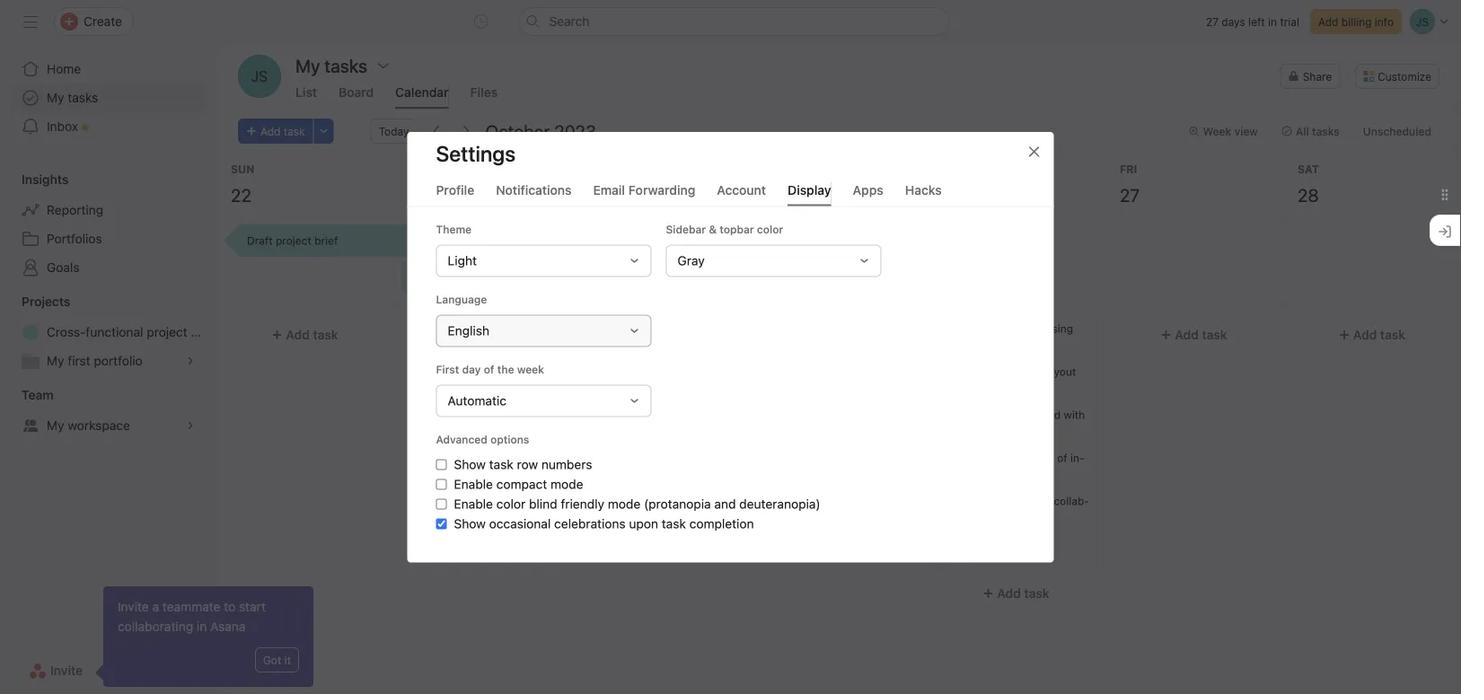 Task type: describe. For each thing, give the bounding box(es) containing it.
5️⃣
[[943, 495, 954, 507]]

language
[[436, 293, 487, 306]]

days
[[1222, 15, 1245, 28]]

notifications
[[496, 182, 572, 197]]

27 days left in trial
[[1206, 15, 1299, 28]]

first
[[436, 363, 459, 376]]

sixth:
[[957, 538, 985, 551]]

next week image
[[458, 124, 473, 138]]

inbox link
[[11, 112, 205, 141]]

show for show occasional celebrations upon task completion
[[454, 516, 486, 531]]

left
[[1248, 15, 1265, 28]]

work inside the 4️⃣ fourth: stay on top of incoming work
[[983, 464, 1008, 477]]

meeting
[[511, 270, 553, 283]]

0 horizontal spatial color
[[496, 496, 526, 511]]

info
[[1375, 15, 1394, 28]]

profile button
[[436, 182, 474, 206]]

enable compact mode
[[454, 477, 583, 491]]

enable color blind friendly mode (protanopia and deuteranopia)
[[454, 496, 821, 511]]

celebrations
[[554, 516, 626, 531]]

light button
[[436, 245, 652, 277]]

display
[[788, 182, 831, 197]]

2️⃣
[[943, 366, 954, 378]]

second:
[[957, 366, 998, 378]]

theme
[[436, 223, 472, 236]]

advanced options
[[436, 433, 529, 446]]

files link
[[470, 85, 498, 109]]

completion
[[689, 516, 754, 531]]

portfolios link
[[11, 225, 205, 253]]

that's
[[943, 378, 972, 391]]

enable for enable color blind friendly mode (protanopia and deuteranopia)
[[454, 496, 493, 511]]

0 horizontal spatial 27
[[1120, 184, 1140, 205]]

25
[[764, 184, 785, 205]]

2023
[[554, 120, 596, 141]]

0 horizontal spatial project
[[147, 325, 187, 339]]

portfolio
[[94, 353, 143, 368]]

my for my tasks
[[47, 90, 64, 105]]

sat
[[1298, 163, 1319, 175]]

upon
[[629, 516, 658, 531]]

automatic button
[[436, 385, 652, 417]]

manageable
[[943, 551, 1005, 563]]

email
[[593, 182, 625, 197]]

goals
[[47, 260, 80, 275]]

notifications button
[[496, 182, 572, 206]]

home link
[[11, 55, 205, 84]]

tasks inside my tasks link
[[68, 90, 98, 105]]

friendly
[[561, 496, 604, 511]]

teams element
[[0, 379, 216, 444]]

0 horizontal spatial of
[[484, 363, 494, 376]]

files
[[470, 85, 498, 100]]

for
[[1002, 378, 1016, 391]]

to
[[224, 599, 236, 614]]

0 vertical spatial mode
[[551, 477, 583, 491]]

you
[[1019, 378, 1037, 391]]

october 2023
[[485, 120, 596, 141]]

got it button
[[255, 648, 299, 673]]

add inside button
[[1318, 15, 1339, 28]]

invite a teammate to start collaborating in asana tooltip
[[98, 586, 313, 687]]

mon 23
[[409, 163, 437, 205]]

on
[[1022, 452, 1034, 464]]

1 horizontal spatial color
[[757, 223, 783, 236]]

find
[[1001, 366, 1023, 378]]

sections
[[943, 421, 986, 434]]

day
[[462, 363, 481, 376]]

share
[[1303, 70, 1332, 83]]

1 horizontal spatial mode
[[608, 496, 641, 511]]

get for started
[[985, 322, 1003, 335]]

workspace
[[68, 418, 130, 433]]

2️⃣ second: find the layout that's right for you
[[943, 366, 1076, 391]]

3️⃣ third: get organized with sections
[[943, 409, 1085, 434]]

1️⃣
[[943, 322, 954, 335]]

reporting
[[47, 203, 103, 217]]

28
[[1298, 184, 1319, 205]]

plan
[[191, 325, 215, 339]]

with
[[1064, 409, 1085, 421]]

projects button
[[0, 293, 70, 311]]

invite for invite a teammate to start collaborating in asana got it
[[118, 599, 149, 614]]

fourth:
[[957, 452, 993, 464]]

apps
[[853, 182, 884, 197]]

sidebar
[[666, 223, 706, 236]]

insights element
[[0, 163, 216, 286]]

hacks
[[905, 182, 942, 197]]

cross-
[[47, 325, 86, 339]]

trial
[[1280, 15, 1299, 28]]

deuteranopia)
[[739, 496, 821, 511]]

show for show task row numbers
[[454, 457, 486, 472]]

insights button
[[0, 171, 69, 189]]

functional
[[86, 325, 143, 339]]

previous week image
[[430, 124, 444, 138]]

Enable color blind friendly mode (protanopia and deuteranopia) checkbox
[[436, 499, 447, 509]]

in for by
[[982, 507, 991, 520]]

reporting link
[[11, 196, 205, 225]]

today button
[[371, 119, 417, 144]]

display button
[[788, 182, 831, 206]]

cross-functional project plan link
[[11, 318, 215, 347]]

started
[[1007, 322, 1043, 335]]

my for my first portfolio
[[47, 353, 64, 368]]



Task type: locate. For each thing, give the bounding box(es) containing it.
0 horizontal spatial tasks
[[68, 90, 98, 105]]

the left week
[[497, 363, 514, 376]]

close image
[[1027, 144, 1041, 159]]

goals link
[[11, 253, 205, 282]]

my tasks link
[[11, 84, 205, 112]]

show
[[454, 457, 486, 472], [454, 516, 486, 531]]

0 vertical spatial of
[[484, 363, 494, 376]]

mon
[[409, 163, 435, 175]]

projects
[[22, 294, 70, 309]]

in
[[1268, 15, 1277, 28], [982, 507, 991, 520], [197, 619, 207, 634]]

1 enable from the top
[[454, 477, 493, 491]]

asana inside invite a teammate to start collaborating in asana got it
[[210, 619, 246, 634]]

show down advanced
[[454, 457, 486, 472]]

first
[[68, 353, 90, 368]]

0 vertical spatial color
[[757, 223, 783, 236]]

english
[[448, 323, 490, 338]]

time
[[1013, 495, 1036, 507]]

0 vertical spatial in
[[1268, 15, 1277, 28]]

of right top
[[1057, 452, 1067, 464]]

3️⃣
[[943, 409, 954, 421]]

1 horizontal spatial tasks
[[961, 335, 988, 348]]

my inside my first portfolio 'link'
[[47, 353, 64, 368]]

enable right enable color blind friendly mode (protanopia and deuteranopia) option
[[454, 496, 493, 511]]

invite button
[[17, 655, 94, 687]]

invite inside button
[[50, 663, 83, 678]]

list link
[[295, 85, 317, 109]]

compact
[[496, 477, 547, 491]]

third:
[[957, 409, 986, 421]]

1 horizontal spatial in
[[982, 507, 991, 520]]

1 horizontal spatial invite
[[118, 599, 149, 614]]

my first portfolio
[[47, 353, 143, 368]]

0 horizontal spatial asana
[[210, 619, 246, 634]]

0 horizontal spatial invite
[[50, 663, 83, 678]]

task
[[284, 125, 305, 137], [313, 327, 338, 342], [491, 327, 516, 342], [669, 327, 694, 342], [1202, 327, 1227, 342], [1380, 327, 1406, 342], [489, 457, 514, 472], [662, 516, 686, 531], [1024, 586, 1050, 601]]

0 horizontal spatial in
[[197, 619, 207, 634]]

work inside 6️⃣ sixth: make work manageable
[[1019, 538, 1043, 551]]

2 horizontal spatial in
[[1268, 15, 1277, 28]]

get right third:
[[989, 409, 1008, 421]]

calendar
[[395, 85, 449, 100]]

1 vertical spatial color
[[496, 496, 526, 511]]

1 vertical spatial collaborating
[[118, 619, 193, 634]]

tasks inside the 1️⃣ first: get started using my tasks
[[961, 335, 988, 348]]

sidebar & topbar color
[[666, 223, 783, 236]]

account
[[717, 182, 766, 197]]

0 horizontal spatial work
[[983, 464, 1008, 477]]

gray button
[[666, 245, 881, 277]]

my down team
[[47, 418, 64, 433]]

2 vertical spatial in
[[197, 619, 207, 634]]

0 vertical spatial tasks
[[68, 90, 98, 105]]

it
[[284, 654, 291, 666]]

portfolios
[[47, 231, 102, 246]]

team button
[[0, 386, 54, 404]]

1 horizontal spatial asana
[[994, 507, 1025, 520]]

0 horizontal spatial mode
[[551, 477, 583, 491]]

in inside the 5️⃣ fifth: save time by collaborating in asana
[[982, 507, 991, 520]]

my inside my tasks link
[[47, 90, 64, 105]]

color down the enable compact mode
[[496, 496, 526, 511]]

27 left the 'days'
[[1206, 15, 1219, 28]]

global element
[[0, 44, 216, 152]]

22
[[231, 184, 251, 205]]

add task button
[[238, 119, 313, 144], [224, 319, 386, 351], [401, 319, 564, 351], [579, 319, 742, 351], [1113, 319, 1275, 351], [1291, 319, 1454, 351], [935, 577, 1097, 610]]

billing
[[1342, 15, 1372, 28]]

1 vertical spatial get
[[989, 409, 1008, 421]]

collaborating for teammate
[[118, 619, 193, 634]]

and
[[714, 496, 736, 511]]

collaborating down a
[[118, 619, 193, 634]]

of
[[484, 363, 494, 376], [1057, 452, 1067, 464]]

1 horizontal spatial collaborating
[[943, 495, 1089, 520]]

0 vertical spatial collaborating
[[943, 495, 1089, 520]]

1 vertical spatial invite
[[50, 663, 83, 678]]

0 vertical spatial asana
[[994, 507, 1025, 520]]

0 vertical spatial show
[[454, 457, 486, 472]]

cross-functional project plan
[[47, 325, 215, 339]]

6️⃣
[[943, 538, 954, 551]]

asana down to
[[210, 619, 246, 634]]

invite inside invite a teammate to start collaborating in asana got it
[[118, 599, 149, 614]]

email forwarding button
[[593, 182, 695, 206]]

2 enable from the top
[[454, 496, 493, 511]]

by
[[1039, 495, 1051, 507]]

js
[[251, 68, 268, 85]]

team
[[22, 388, 54, 402]]

js button
[[238, 55, 281, 98]]

2 show from the top
[[454, 516, 486, 531]]

english button
[[436, 315, 652, 347]]

forwarding
[[628, 182, 695, 197]]

1 horizontal spatial 27
[[1206, 15, 1219, 28]]

Show task row numbers checkbox
[[436, 459, 447, 470]]

(protanopia
[[644, 496, 711, 511]]

projects element
[[0, 286, 216, 379]]

1 vertical spatial of
[[1057, 452, 1067, 464]]

asana inside the 5️⃣ fifth: save time by collaborating in asana
[[994, 507, 1025, 520]]

my left first on the bottom of the page
[[47, 353, 64, 368]]

work right make
[[1019, 538, 1043, 551]]

draft
[[247, 234, 273, 247]]

inbox
[[47, 119, 78, 134]]

advanced
[[436, 433, 488, 446]]

0 vertical spatial invite
[[118, 599, 149, 614]]

asana for time
[[994, 507, 1025, 520]]

my inside my workspace link
[[47, 418, 64, 433]]

1 vertical spatial work
[[1019, 538, 1043, 551]]

show occasional celebrations upon task completion
[[454, 516, 754, 531]]

organized
[[1011, 409, 1061, 421]]

mode up upon
[[608, 496, 641, 511]]

mode
[[551, 477, 583, 491], [608, 496, 641, 511]]

project left brief
[[276, 234, 311, 247]]

my workspace
[[47, 418, 130, 433]]

sun 22
[[231, 163, 255, 205]]

1 vertical spatial project
[[147, 325, 187, 339]]

enable right enable compact mode checkbox
[[454, 477, 493, 491]]

get inside the 1️⃣ first: get started using my tasks
[[985, 322, 1003, 335]]

in up sixth:
[[982, 507, 991, 520]]

of right day
[[484, 363, 494, 376]]

in inside invite a teammate to start collaborating in asana got it
[[197, 619, 207, 634]]

tasks right 1️⃣
[[961, 335, 988, 348]]

project
[[276, 234, 311, 247], [147, 325, 187, 339]]

incoming
[[943, 452, 1085, 477]]

1 vertical spatial 27
[[1120, 184, 1140, 205]]

search list box
[[519, 7, 950, 36]]

color up gray dropdown button
[[757, 223, 783, 236]]

fri
[[1120, 163, 1137, 175]]

1 vertical spatial in
[[982, 507, 991, 520]]

search
[[549, 14, 590, 29]]

draft project brief
[[247, 234, 338, 247]]

of inside the 4️⃣ fourth: stay on top of incoming work
[[1057, 452, 1067, 464]]

the for layout
[[1026, 366, 1043, 378]]

show right show occasional celebrations upon task completion checkbox
[[454, 516, 486, 531]]

1 horizontal spatial the
[[1026, 366, 1043, 378]]

0 vertical spatial project
[[276, 234, 311, 247]]

today
[[379, 125, 409, 137]]

23
[[416, 184, 437, 205]]

0 vertical spatial get
[[985, 322, 1003, 335]]

brief
[[314, 234, 338, 247]]

fri 27
[[1120, 163, 1140, 205]]

project left plan
[[147, 325, 187, 339]]

schedule
[[424, 270, 471, 283]]

collaborating
[[943, 495, 1089, 520], [118, 619, 193, 634]]

light
[[448, 253, 477, 268]]

my up inbox
[[47, 90, 64, 105]]

1 horizontal spatial work
[[1019, 538, 1043, 551]]

insights
[[22, 172, 69, 187]]

get
[[985, 322, 1003, 335], [989, 409, 1008, 421]]

invite for invite
[[50, 663, 83, 678]]

1 vertical spatial show
[[454, 516, 486, 531]]

my inside the 1️⃣ first: get started using my tasks
[[943, 335, 958, 348]]

1 vertical spatial mode
[[608, 496, 641, 511]]

1 horizontal spatial of
[[1057, 452, 1067, 464]]

24
[[586, 184, 607, 205]]

stay
[[996, 452, 1019, 464]]

fifth:
[[957, 495, 983, 507]]

get for organized
[[989, 409, 1008, 421]]

get right the first:
[[985, 322, 1003, 335]]

get inside 3️⃣ third: get organized with sections
[[989, 409, 1008, 421]]

collaborating up make
[[943, 495, 1089, 520]]

email forwarding
[[593, 182, 695, 197]]

4️⃣
[[943, 452, 954, 464]]

in down teammate
[[197, 619, 207, 634]]

collaborating for save
[[943, 495, 1089, 520]]

start
[[239, 599, 266, 614]]

1 horizontal spatial project
[[276, 234, 311, 247]]

add billing info
[[1318, 15, 1394, 28]]

the for week
[[497, 363, 514, 376]]

0 vertical spatial enable
[[454, 477, 493, 491]]

show task row numbers
[[454, 457, 592, 472]]

1 vertical spatial asana
[[210, 619, 246, 634]]

0 horizontal spatial collaborating
[[118, 619, 193, 634]]

1 vertical spatial tasks
[[961, 335, 988, 348]]

Show occasional celebrations upon task completion checkbox
[[436, 518, 447, 529]]

&
[[709, 223, 717, 236]]

mode down numbers
[[551, 477, 583, 491]]

kickoff
[[474, 270, 508, 283]]

tasks down home
[[68, 90, 98, 105]]

4️⃣ fourth: stay on top of incoming work
[[943, 452, 1085, 477]]

asana up make
[[994, 507, 1025, 520]]

0 vertical spatial 27
[[1206, 15, 1219, 28]]

my for my workspace
[[47, 418, 64, 433]]

hide sidebar image
[[23, 14, 38, 29]]

1 vertical spatial enable
[[454, 496, 493, 511]]

enable for enable compact mode
[[454, 477, 493, 491]]

27 down fri
[[1120, 184, 1140, 205]]

in right left
[[1268, 15, 1277, 28]]

1 show from the top
[[454, 457, 486, 472]]

in for start
[[197, 619, 207, 634]]

0 vertical spatial work
[[983, 464, 1008, 477]]

options
[[490, 433, 529, 446]]

collaborating inside invite a teammate to start collaborating in asana got it
[[118, 619, 193, 634]]

asana for to
[[210, 619, 246, 634]]

Enable compact mode checkbox
[[436, 479, 447, 490]]

my first portfolio link
[[11, 347, 205, 375]]

the right "find"
[[1026, 366, 1043, 378]]

work up save
[[983, 464, 1008, 477]]

board link
[[339, 85, 374, 109]]

the inside 2️⃣ second: find the layout that's right for you
[[1026, 366, 1043, 378]]

my up '2️⃣'
[[943, 335, 958, 348]]

tasks
[[68, 90, 98, 105], [961, 335, 988, 348]]

0 horizontal spatial the
[[497, 363, 514, 376]]



Task type: vqa. For each thing, say whether or not it's contained in the screenshot.
bottom Invite
yes



